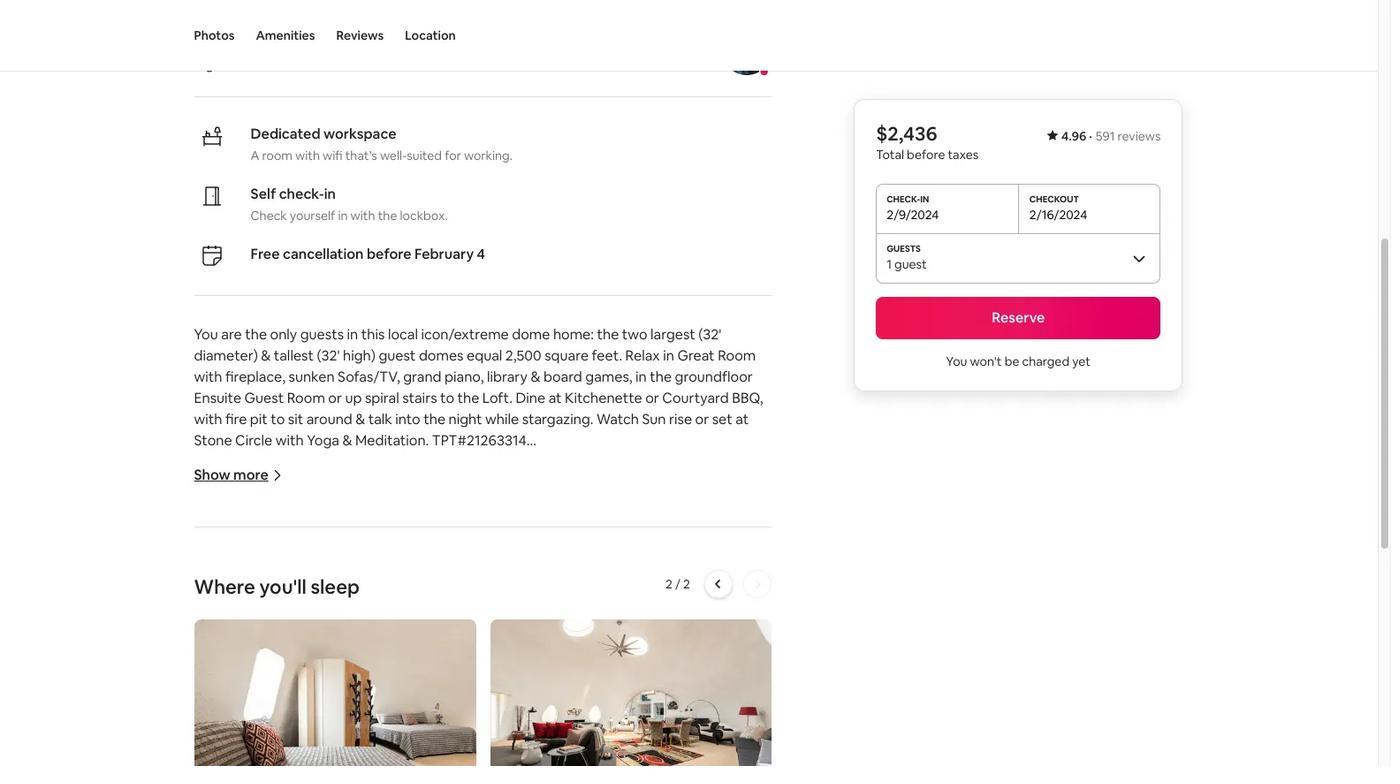 Task type: describe. For each thing, give the bounding box(es) containing it.
1 vertical spatial (32'
[[317, 347, 340, 365]]

extreme
[[337, 623, 392, 641]]

stargazing.
[[522, 410, 594, 429]]

where
[[194, 575, 255, 600]]

up inside once a "tour home of the future" we are continuing the original mission -- experience this unique futuristic architecture for yourself, by youself -- we only take one booking, for up to 8 guests, at a time. located near two of sedona's most popular vortexes -- cathedral rock and bell rock, enjoy our woodsy 3.5 acres with cafes, restaurants, upscale grocery store, shops, galleries, spas, bike rental, public golf course and trail heads just around the corner. the sedona domes is extreme architecture at its most spacious and gracious— 10 soaring cement domes well lit by skylights, bright white interior, and contemporary eclectic hi furnishings.
[[742, 517, 759, 535]]

2,500
[[506, 347, 542, 365]]

and up its
[[483, 601, 507, 620]]

future"
[[361, 495, 407, 514]]

reviews
[[336, 27, 384, 43]]

at up stargazing.
[[549, 389, 562, 408]]

sit
[[288, 410, 303, 429]]

the up night
[[458, 389, 480, 408]]

guests inside you are the only guests in this local icon/extreme dome home: the two largest (32' diameter) & tallest (32' high) guest domes equal 2,500 square feet. relax in great room with fireplace, sunken sofas/tv, grand piano, library & board games, in the groundfloor ensuite guest room or up spiral stairs to the loft. dine at kitchenette or courtyard bbq, with fire pit to sit around & talk into the night while stargazing. watch sun rise or set at stone circle with yoga & meditation. tpt#21263314
[[300, 326, 344, 344]]

show
[[194, 466, 231, 485]]

2 horizontal spatial for
[[720, 517, 739, 535]]

room inside your private guest quarters are the two largest and tallest domes, with your own front door, kitchenette, two bedrooms and bathrooms, and a 1000-square-foot great room, and enclosed outdoor courtyard. plenty of room to spread out, and great photo op
[[471, 750, 506, 767]]

grand
[[403, 368, 442, 387]]

of inside your private guest quarters are the two largest and tallest domes, with your own front door, kitchenette, two bedrooms and bathrooms, and a 1000-square-foot great room, and enclosed outdoor courtyard. plenty of room to spread out, and great photo op
[[454, 750, 468, 767]]

popular
[[426, 559, 476, 578]]

at left its
[[478, 623, 491, 641]]

1 horizontal spatial or
[[646, 389, 659, 408]]

the
[[194, 623, 219, 641]]

one
[[633, 517, 657, 535]]

booking,
[[660, 517, 717, 535]]

take
[[601, 517, 629, 535]]

kitchenette
[[565, 389, 643, 408]]

eclectic
[[194, 665, 246, 684]]

check
[[251, 208, 287, 224]]

1 horizontal spatial by
[[390, 644, 406, 662]]

and right spacious
[[609, 623, 634, 641]]

8 inside the dome hosted by laura lee 8 guests · 2 bedrooms · 7 beds · 2 baths
[[194, 55, 202, 74]]

cathedral
[[553, 559, 617, 578]]

fire
[[225, 410, 247, 429]]

spacious
[[549, 623, 606, 641]]

corner.
[[681, 601, 726, 620]]

to left sit at left
[[271, 410, 285, 429]]

0 horizontal spatial we
[[410, 495, 429, 514]]

diameter)
[[194, 347, 258, 365]]

photos
[[194, 27, 235, 43]]

mission
[[604, 495, 652, 514]]

february
[[415, 245, 474, 264]]

tallest inside your private guest quarters are the two largest and tallest domes, with your own front door, kitchenette, two bedrooms and bathrooms, and a 1000-square-foot great room, and enclosed outdoor courtyard. plenty of room to spread out, and great photo op
[[527, 707, 567, 726]]

front
[[715, 707, 748, 726]]

yourself,
[[408, 517, 463, 535]]

guest inside dropdown button
[[895, 256, 927, 272]]

0 horizontal spatial or
[[328, 389, 342, 408]]

great inside you are the only guests in this local icon/extreme dome home: the two largest (32' diameter) & tallest (32' high) guest domes equal 2,500 square feet. relax in great room with fireplace, sunken sofas/tv, grand piano, library & board games, in the groundfloor ensuite guest room or up spiral stairs to the loft. dine at kitchenette or courtyard bbq, with fire pit to sit around & talk into the night while stargazing. watch sun rise or set at stone circle with yoga & meditation. tpt#21263314
[[678, 347, 715, 365]]

contemporary
[[634, 644, 727, 662]]

square
[[545, 347, 589, 365]]

0 vertical spatial most
[[390, 559, 423, 578]]

0 horizontal spatial for
[[386, 517, 405, 535]]

and up plenty
[[411, 729, 436, 747]]

10
[[709, 623, 724, 641]]

with inside self check-in check yourself in with the lockbox.
[[351, 208, 375, 224]]

2 left baths
[[399, 55, 407, 74]]

circle
[[235, 432, 273, 450]]

course
[[436, 601, 480, 620]]

restaurants,
[[444, 580, 521, 599]]

check-
[[279, 185, 324, 204]]

before for $2,436
[[907, 147, 946, 163]]

in down relax
[[636, 368, 647, 387]]

show more
[[194, 466, 269, 485]]

and down square-
[[603, 750, 627, 767]]

well
[[346, 644, 372, 662]]

you for you are the only guests in this local icon/extreme dome home: the two largest (32' diameter) & tallest (32' high) guest domes equal 2,500 square feet. relax in great room with fireplace, sunken sofas/tv, grand piano, library & board games, in the groundfloor ensuite guest room or up spiral stairs to the loft. dine at kitchenette or courtyard bbq, with fire pit to sit around & talk into the night while stargazing. watch sun rise or set at stone circle with yoga & meditation. tpt#21263314
[[194, 326, 218, 344]]

sunken
[[289, 368, 335, 387]]

dome
[[194, 25, 250, 50]]

great
[[630, 750, 666, 767]]

reserve button
[[876, 297, 1161, 340]]

near
[[251, 559, 280, 578]]

total
[[876, 147, 905, 163]]

4
[[477, 245, 485, 264]]

1 vertical spatial of
[[311, 559, 325, 578]]

furnishings.
[[263, 665, 337, 684]]

only inside once a "tour home of the future" we are continuing the original mission -- experience this unique futuristic architecture for yourself, by youself -- we only take one booking, for up to 8 guests, at a time. located near two of sedona's most popular vortexes -- cathedral rock and bell rock, enjoy our woodsy 3.5 acres with cafes, restaurants, upscale grocery store, shops, galleries, spas, bike rental, public golf course and trail heads just around the corner. the sedona domes is extreme architecture at its most spacious and gracious— 10 soaring cement domes well lit by skylights, bright white interior, and contemporary eclectic hi furnishings.
[[571, 517, 598, 535]]

in up high)
[[347, 326, 358, 344]]

with inside the 'dedicated workspace a room with wifi that's well-suited for working.'
[[295, 148, 320, 164]]

outdoor
[[284, 750, 337, 767]]

8 inside once a "tour home of the future" we are continuing the original mission -- experience this unique futuristic architecture for yourself, by youself -- we only take one booking, for up to 8 guests, at a time. located near two of sedona's most popular vortexes -- cathedral rock and bell rock, enjoy our woodsy 3.5 acres with cafes, restaurants, upscale grocery store, shops, galleries, spas, bike rental, public golf course and trail heads just around the corner. the sedona domes is extreme architecture at its most spacious and gracious— 10 soaring cement domes well lit by skylights, bright white interior, and contemporary eclectic hi furnishings.
[[211, 538, 220, 556]]

photos button
[[194, 0, 235, 71]]

kitchenette,
[[230, 729, 310, 747]]

futuristic
[[241, 517, 300, 535]]

bathrooms,
[[439, 729, 514, 747]]

dome
[[512, 326, 550, 344]]

0 vertical spatial architecture
[[303, 517, 383, 535]]

your
[[194, 707, 223, 726]]

lockbox.
[[400, 208, 448, 224]]

guests inside the dome hosted by laura lee 8 guests · 2 bedrooms · 7 beds · 2 baths
[[205, 55, 249, 74]]

lit
[[375, 644, 387, 662]]

1 guest button
[[876, 233, 1161, 283]]

1 guest
[[887, 256, 927, 272]]

local
[[388, 326, 418, 344]]

tpt#21263314
[[432, 432, 527, 450]]

trail
[[510, 601, 535, 620]]

spiral
[[365, 389, 399, 408]]

icon/extreme
[[421, 326, 509, 344]]

the left future"
[[336, 495, 358, 514]]

once
[[194, 495, 229, 514]]

gracious—
[[637, 623, 706, 641]]

where you'll sleep region
[[187, 570, 779, 767]]

0 vertical spatial of
[[320, 495, 333, 514]]

bbq,
[[732, 389, 763, 408]]

home
[[279, 495, 316, 514]]

bedrooms inside your private guest quarters are the two largest and tallest domes, with your own front door, kitchenette, two bedrooms and bathrooms, and a 1000-square-foot great room, and enclosed outdoor courtyard. plenty of room to spread out, and great photo op
[[341, 729, 408, 747]]

stairs
[[402, 389, 437, 408]]

room,
[[713, 729, 754, 747]]

courtyard
[[663, 389, 729, 408]]

games,
[[586, 368, 633, 387]]

1 horizontal spatial room
[[718, 347, 756, 365]]

by inside the dome hosted by laura lee 8 guests · 2 bedrooms · 7 beds · 2 baths
[[322, 25, 345, 50]]

largest inside your private guest quarters are the two largest and tallest domes, with your own front door, kitchenette, two bedrooms and bathrooms, and a 1000-square-foot great room, and enclosed outdoor courtyard. plenty of room to spread out, and great photo op
[[451, 707, 496, 726]]

a inside your private guest quarters are the two largest and tallest domes, with your own front door, kitchenette, two bedrooms and bathrooms, and a 1000-square-foot great room, and enclosed outdoor courtyard. plenty of room to spread out, and great photo op
[[545, 729, 552, 747]]

& up the fireplace,
[[261, 347, 271, 365]]

around inside you are the only guests in this local icon/extreme dome home: the two largest (32' diameter) & tallest (32' high) guest domes equal 2,500 square feet. relax in great room with fireplace, sunken sofas/tv, grand piano, library & board games, in the groundfloor ensuite guest room or up spiral stairs to the loft. dine at kitchenette or courtyard bbq, with fire pit to sit around & talk into the night while stargazing. watch sun rise or set at stone circle with yoga & meditation. tpt#21263314
[[307, 410, 353, 429]]

piano,
[[445, 368, 484, 387]]

and up spread
[[517, 729, 542, 747]]

groundfloor
[[675, 368, 753, 387]]

at right set
[[736, 410, 749, 429]]

this inside you are the only guests in this local icon/extreme dome home: the two largest (32' diameter) & tallest (32' high) guest domes equal 2,500 square feet. relax in great room with fireplace, sunken sofas/tv, grand piano, library & board games, in the groundfloor ensuite guest room or up spiral stairs to the loft. dine at kitchenette or courtyard bbq, with fire pit to sit around & talk into the night while stargazing. watch sun rise or set at stone circle with yoga & meditation. tpt#21263314
[[361, 326, 385, 344]]

1 horizontal spatial most
[[513, 623, 546, 641]]

591
[[1096, 128, 1115, 144]]

to down piano,
[[440, 389, 454, 408]]

with inside your private guest quarters are the two largest and tallest domes, with your own front door, kitchenette, two bedrooms and bathrooms, and a 1000-square-foot great room, and enclosed outdoor courtyard. plenty of room to spread out, and great photo op
[[621, 707, 649, 726]]

sofas/tv,
[[338, 368, 400, 387]]

are inside your private guest quarters are the two largest and tallest domes, with your own front door, kitchenette, two bedrooms and bathrooms, and a 1000-square-foot great room, and enclosed outdoor courtyard. plenty of room to spread out, and great photo op
[[374, 707, 395, 726]]

for inside the 'dedicated workspace a room with wifi that's well-suited for working.'
[[445, 148, 461, 164]]

spread
[[526, 750, 571, 767]]

experience
[[669, 495, 742, 514]]

the up diameter)
[[245, 326, 267, 344]]

you for you won't be charged yet
[[947, 354, 968, 370]]

at down futuristic
[[273, 538, 286, 556]]

relax
[[626, 347, 660, 365]]

& up dine
[[531, 368, 541, 387]]

original
[[553, 495, 601, 514]]

stone
[[194, 432, 232, 450]]

0 horizontal spatial room
[[287, 389, 325, 408]]

a
[[251, 148, 259, 164]]

4.96 · 591 reviews
[[1062, 128, 1161, 144]]

2 down hosted
[[259, 55, 267, 74]]

is
[[324, 623, 333, 641]]

before for free
[[367, 245, 412, 264]]

2 left /
[[666, 577, 673, 593]]

golf
[[407, 601, 433, 620]]



Task type: vqa. For each thing, say whether or not it's contained in the screenshot.
click
no



Task type: locate. For each thing, give the bounding box(es) containing it.
living room image
[[491, 620, 772, 767], [491, 620, 772, 767]]

guest right 1
[[895, 256, 927, 272]]

are inside you are the only guests in this local icon/extreme dome home: the two largest (32' diameter) & tallest (32' high) guest domes equal 2,500 square feet. relax in great room with fireplace, sunken sofas/tv, grand piano, library & board games, in the groundfloor ensuite guest room or up spiral stairs to the loft. dine at kitchenette or courtyard bbq, with fire pit to sit around & talk into the night while stargazing. watch sun rise or set at stone circle with yoga & meditation. tpt#21263314
[[221, 326, 242, 344]]

grocery
[[577, 580, 628, 599]]

for down experience
[[720, 517, 739, 535]]

1 vertical spatial domes
[[298, 644, 343, 662]]

1 horizontal spatial you
[[947, 354, 968, 370]]

you won't be charged yet
[[947, 354, 1091, 370]]

0 horizontal spatial up
[[345, 389, 362, 408]]

2 vertical spatial are
[[374, 707, 395, 726]]

1 vertical spatial are
[[432, 495, 453, 514]]

only down original
[[571, 517, 598, 535]]

and left bell
[[656, 559, 680, 578]]

two inside once a "tour home of the future" we are continuing the original mission -- experience this unique futuristic architecture for yourself, by youself -- we only take one booking, for up to 8 guests, at a time. located near two of sedona's most popular vortexes -- cathedral rock and bell rock, enjoy our woodsy 3.5 acres with cafes, restaurants, upscale grocery store, shops, galleries, spas, bike rental, public golf course and trail heads just around the corner. the sedona domes is extreme architecture at its most spacious and gracious— 10 soaring cement domes well lit by skylights, bright white interior, and contemporary eclectic hi furnishings.
[[283, 559, 308, 578]]

guests,
[[223, 538, 270, 556]]

2/16/2024
[[1030, 207, 1088, 223]]

location button
[[405, 0, 456, 71]]

by right lit
[[390, 644, 406, 662]]

guests down dome
[[205, 55, 249, 74]]

once a "tour home of the future" we are continuing the original mission -- experience this unique futuristic architecture for yourself, by youself -- we only take one booking, for up to 8 guests, at a time. located near two of sedona's most popular vortexes -- cathedral rock and bell rock, enjoy our woodsy 3.5 acres with cafes, restaurants, upscale grocery store, shops, galleries, spas, bike rental, public golf course and trail heads just around the corner. the sedona domes is extreme architecture at its most spacious and gracious— 10 soaring cement domes well lit by skylights, bright white interior, and contemporary eclectic hi furnishings.
[[194, 495, 775, 684]]

heads
[[538, 601, 577, 620]]

architecture up time.
[[303, 517, 383, 535]]

1 vertical spatial a
[[289, 538, 297, 556]]

this right experience
[[745, 495, 768, 514]]

photo
[[669, 750, 708, 767]]

sun
[[642, 410, 666, 429]]

guest inside you are the only guests in this local icon/extreme dome home: the two largest (32' diameter) & tallest (32' high) guest domes equal 2,500 square feet. relax in great room with fireplace, sunken sofas/tv, grand piano, library & board games, in the groundfloor ensuite guest room or up spiral stairs to the loft. dine at kitchenette or courtyard bbq, with fire pit to sit around & talk into the night while stargazing. watch sun rise or set at stone circle with yoga & meditation. tpt#21263314
[[379, 347, 416, 365]]

most
[[390, 559, 423, 578], [513, 623, 546, 641]]

room inside the 'dedicated workspace a room with wifi that's well-suited for working.'
[[262, 148, 293, 164]]

· left 7
[[340, 55, 343, 74]]

0 horizontal spatial before
[[367, 245, 412, 264]]

out,
[[574, 750, 600, 767]]

0 horizontal spatial architecture
[[303, 517, 383, 535]]

(32' up 'groundfloor'
[[699, 326, 722, 344]]

room up 'groundfloor'
[[718, 347, 756, 365]]

largest inside you are the only guests in this local icon/extreme dome home: the two largest (32' diameter) & tallest (32' high) guest domes equal 2,500 square feet. relax in great room with fireplace, sunken sofas/tv, grand piano, library & board games, in the groundfloor ensuite guest room or up spiral stairs to the loft. dine at kitchenette or courtyard bbq, with fire pit to sit around & talk into the night while stargazing. watch sun rise or set at stone circle with yoga & meditation. tpt#21263314
[[651, 326, 696, 344]]

the up feet. at the left of page
[[597, 326, 619, 344]]

room down sunken
[[287, 389, 325, 408]]

1 horizontal spatial before
[[907, 147, 946, 163]]

working.
[[464, 148, 513, 164]]

two up plenty
[[423, 707, 448, 726]]

baths
[[410, 55, 447, 74]]

1000-
[[555, 729, 592, 747]]

2 horizontal spatial are
[[432, 495, 453, 514]]

this inside once a "tour home of the future" we are continuing the original mission -- experience this unique futuristic architecture for yourself, by youself -- we only take one booking, for up to 8 guests, at a time. located near two of sedona's most popular vortexes -- cathedral rock and bell rock, enjoy our woodsy 3.5 acres with cafes, restaurants, upscale grocery store, shops, galleries, spas, bike rental, public golf course and trail heads just around the corner. the sedona domes is extreme architecture at its most spacious and gracious— 10 soaring cement domes well lit by skylights, bright white interior, and contemporary eclectic hi furnishings.
[[745, 495, 768, 514]]

you are the only guests in this local icon/extreme dome home: the two largest (32' diameter) & tallest (32' high) guest domes equal 2,500 square feet. relax in great room with fireplace, sunken sofas/tv, grand piano, library & board games, in the groundfloor ensuite guest room or up spiral stairs to the loft. dine at kitchenette or courtyard bbq, with fire pit to sit around & talk into the night while stargazing. watch sun rise or set at stone circle with yoga & meditation. tpt#21263314
[[194, 326, 767, 450]]

rock,
[[709, 559, 745, 578]]

0 vertical spatial domes
[[419, 347, 464, 365]]

a left "tour
[[232, 495, 240, 514]]

domes inside once a "tour home of the future" we are continuing the original mission -- experience this unique futuristic architecture for yourself, by youself -- we only take one booking, for up to 8 guests, at a time. located near two of sedona's most popular vortexes -- cathedral rock and bell rock, enjoy our woodsy 3.5 acres with cafes, restaurants, upscale grocery store, shops, galleries, spas, bike rental, public golf course and trail heads just around the corner. the sedona domes is extreme architecture at its most spacious and gracious— 10 soaring cement domes well lit by skylights, bright white interior, and contemporary eclectic hi furnishings.
[[298, 644, 343, 662]]

/
[[675, 577, 681, 593]]

with up 'free cancellation before february 4'
[[351, 208, 375, 224]]

dine
[[516, 389, 546, 408]]

up inside you are the only guests in this local icon/extreme dome home: the two largest (32' diameter) & tallest (32' high) guest domes equal 2,500 square feet. relax in great room with fireplace, sunken sofas/tv, grand piano, library & board games, in the groundfloor ensuite guest room or up spiral stairs to the loft. dine at kitchenette or courtyard bbq, with fire pit to sit around & talk into the night while stargazing. watch sun rise or set at stone circle with yoga & meditation. tpt#21263314
[[345, 389, 362, 408]]

skylights,
[[409, 644, 469, 662]]

8 down photos
[[194, 55, 202, 74]]

0 vertical spatial before
[[907, 147, 946, 163]]

1 vertical spatial up
[[742, 517, 759, 535]]

1 vertical spatial guest
[[379, 347, 416, 365]]

great up photo
[[672, 729, 710, 747]]

0 horizontal spatial are
[[221, 326, 242, 344]]

0 vertical spatial guest
[[895, 256, 927, 272]]

for down future"
[[386, 517, 405, 535]]

2 vertical spatial by
[[390, 644, 406, 662]]

1 horizontal spatial (32'
[[699, 326, 722, 344]]

well-
[[380, 148, 407, 164]]

with down sit at left
[[276, 432, 304, 450]]

with left wifi
[[295, 148, 320, 164]]

1 horizontal spatial guest
[[379, 347, 416, 365]]

1 horizontal spatial this
[[745, 495, 768, 514]]

taxes
[[948, 147, 979, 163]]

1 vertical spatial before
[[367, 245, 412, 264]]

with up square-
[[621, 707, 649, 726]]

0 horizontal spatial (32'
[[317, 347, 340, 365]]

before
[[907, 147, 946, 163], [367, 245, 412, 264]]

loft.
[[483, 389, 513, 408]]

by down continuing
[[466, 517, 482, 535]]

1 horizontal spatial domes
[[419, 347, 464, 365]]

plenty
[[411, 750, 451, 767]]

& left talk
[[356, 410, 365, 429]]

set
[[712, 410, 733, 429]]

2 horizontal spatial or
[[695, 410, 709, 429]]

private
[[227, 707, 272, 726]]

high)
[[343, 347, 376, 365]]

great
[[678, 347, 715, 365], [672, 729, 710, 747]]

soaring
[[194, 644, 242, 662]]

0 vertical spatial this
[[361, 326, 385, 344]]

of down time.
[[311, 559, 325, 578]]

library
[[487, 368, 528, 387]]

feet.
[[592, 347, 623, 365]]

1 horizontal spatial room
[[471, 750, 506, 767]]

youself
[[485, 517, 532, 535]]

bedrooms inside the dome hosted by laura lee 8 guests · 2 bedrooms · 7 beds · 2 baths
[[270, 55, 337, 74]]

to inside once a "tour home of the future" we are continuing the original mission -- experience this unique futuristic architecture for yourself, by youself -- we only take one booking, for up to 8 guests, at a time. located near two of sedona's most popular vortexes -- cathedral rock and bell rock, enjoy our woodsy 3.5 acres with cafes, restaurants, upscale grocery store, shops, galleries, spas, bike rental, public golf course and trail heads just around the corner. the sedona domes is extreme architecture at its most spacious and gracious— 10 soaring cement domes well lit by skylights, bright white interior, and contemporary eclectic hi furnishings.
[[194, 538, 208, 556]]

0 horizontal spatial only
[[270, 326, 297, 344]]

free
[[251, 245, 280, 264]]

0 vertical spatial only
[[270, 326, 297, 344]]

sedona's
[[328, 559, 387, 578]]

0 vertical spatial around
[[307, 410, 353, 429]]

1 vertical spatial great
[[672, 729, 710, 747]]

most up cafes,
[[390, 559, 423, 578]]

only up sunken
[[270, 326, 297, 344]]

by right hosted
[[322, 25, 345, 50]]

0 horizontal spatial 8
[[194, 55, 202, 74]]

this
[[361, 326, 385, 344], [745, 495, 768, 514]]

ensuite
[[194, 389, 241, 408]]

1 vertical spatial around
[[607, 601, 653, 620]]

we up yourself, on the left of page
[[410, 495, 429, 514]]

you up diameter)
[[194, 326, 218, 344]]

domes down is
[[298, 644, 343, 662]]

1 horizontal spatial are
[[374, 707, 395, 726]]

1 horizontal spatial bedrooms
[[341, 729, 408, 747]]

0 vertical spatial a
[[232, 495, 240, 514]]

in right relax
[[663, 347, 675, 365]]

to inside your private guest quarters are the two largest and tallest domes, with your own front door, kitchenette, two bedrooms and bathrooms, and a 1000-square-foot great room, and enclosed outdoor courtyard. plenty of room to spread out, and great photo op
[[509, 750, 523, 767]]

are up diameter)
[[221, 326, 242, 344]]

0 vertical spatial guests
[[205, 55, 249, 74]]

this up high)
[[361, 326, 385, 344]]

0 horizontal spatial tallest
[[274, 347, 314, 365]]

two
[[622, 326, 648, 344], [283, 559, 308, 578], [423, 707, 448, 726], [313, 729, 338, 747]]

upscale
[[524, 580, 574, 599]]

reserve
[[992, 309, 1045, 327]]

1 horizontal spatial 8
[[211, 538, 220, 556]]

(32'
[[699, 326, 722, 344], [317, 347, 340, 365]]

just
[[581, 601, 604, 620]]

1 horizontal spatial guests
[[300, 326, 344, 344]]

the down relax
[[650, 368, 672, 387]]

0 horizontal spatial around
[[307, 410, 353, 429]]

0 horizontal spatial guests
[[205, 55, 249, 74]]

a left time.
[[289, 538, 297, 556]]

up down sofas/tv,
[[345, 389, 362, 408]]

(32' up sunken
[[317, 347, 340, 365]]

1 vertical spatial only
[[571, 517, 598, 535]]

or down sunken
[[328, 389, 342, 408]]

and right the interior,
[[606, 644, 631, 662]]

up up rock,
[[742, 517, 759, 535]]

shops,
[[672, 580, 713, 599]]

0 vertical spatial 8
[[194, 55, 202, 74]]

2 horizontal spatial guest
[[895, 256, 927, 272]]

& right yoga
[[343, 432, 352, 450]]

1 vertical spatial guests
[[300, 326, 344, 344]]

domes up grand
[[419, 347, 464, 365]]

· down hosted
[[252, 55, 255, 74]]

are up yourself, on the left of page
[[432, 495, 453, 514]]

are inside once a "tour home of the future" we are continuing the original mission -- experience this unique futuristic architecture for yourself, by youself -- we only take one booking, for up to 8 guests, at a time. located near two of sedona's most popular vortexes -- cathedral rock and bell rock, enjoy our woodsy 3.5 acres with cafes, restaurants, upscale grocery store, shops, galleries, spas, bike rental, public golf course and trail heads just around the corner. the sedona domes is extreme architecture at its most spacious and gracious— 10 soaring cement domes well lit by skylights, bright white interior, and contemporary eclectic hi furnishings.
[[432, 495, 453, 514]]

0 horizontal spatial guest
[[275, 707, 312, 726]]

show more button
[[194, 466, 283, 485]]

2 vertical spatial a
[[545, 729, 552, 747]]

by
[[322, 25, 345, 50], [466, 517, 482, 535], [390, 644, 406, 662]]

around inside once a "tour home of the future" we are continuing the original mission -- experience this unique futuristic architecture for yourself, by youself -- we only take one booking, for up to 8 guests, at a time. located near two of sedona's most popular vortexes -- cathedral rock and bell rock, enjoy our woodsy 3.5 acres with cafes, restaurants, upscale grocery store, shops, galleries, spas, bike rental, public golf course and trail heads just around the corner. the sedona domes is extreme architecture at its most spacious and gracious— 10 soaring cement domes well lit by skylights, bright white interior, and contemporary eclectic hi furnishings.
[[607, 601, 653, 620]]

1 vertical spatial largest
[[451, 707, 496, 726]]

bedrooms up courtyard. on the left of the page
[[341, 729, 408, 747]]

the inside your private guest quarters are the two largest and tallest domes, with your own front door, kitchenette, two bedrooms and bathrooms, and a 1000-square-foot great room, and enclosed outdoor courtyard. plenty of room to spread out, and great photo op
[[398, 707, 420, 726]]

1 vertical spatial most
[[513, 623, 546, 641]]

guest
[[245, 389, 284, 408]]

0 horizontal spatial bedrooms
[[270, 55, 337, 74]]

to left spread
[[509, 750, 523, 767]]

1 horizontal spatial architecture
[[395, 623, 475, 641]]

most up white
[[513, 623, 546, 641]]

1 horizontal spatial for
[[445, 148, 461, 164]]

the up plenty
[[398, 707, 420, 726]]

up
[[345, 389, 362, 408], [742, 517, 759, 535]]

1 horizontal spatial around
[[607, 601, 653, 620]]

courtyard.
[[340, 750, 408, 767]]

in up yourself on the top of page
[[324, 185, 336, 204]]

reviews button
[[336, 0, 384, 71]]

before down $2,436
[[907, 147, 946, 163]]

and down door,
[[194, 750, 219, 767]]

and up bathrooms,
[[499, 707, 524, 726]]

0 vertical spatial largest
[[651, 326, 696, 344]]

its
[[494, 623, 510, 641]]

unique
[[194, 517, 238, 535]]

in right yourself on the top of page
[[338, 208, 348, 224]]

fireplace,
[[225, 368, 286, 387]]

to down unique
[[194, 538, 208, 556]]

· left the 591
[[1090, 128, 1093, 144]]

1 horizontal spatial a
[[289, 538, 297, 556]]

1 vertical spatial you
[[947, 354, 968, 370]]

two inside you are the only guests in this local icon/extreme dome home: the two largest (32' diameter) & tallest (32' high) guest domes equal 2,500 square feet. relax in great room with fireplace, sunken sofas/tv, grand piano, library & board games, in the groundfloor ensuite guest room or up spiral stairs to the loft. dine at kitchenette or courtyard bbq, with fire pit to sit around & talk into the night while stargazing. watch sun rise or set at stone circle with yoga & meditation. tpt#21263314
[[622, 326, 648, 344]]

dedicated workspace a room with wifi that's well-suited for working.
[[251, 125, 513, 164]]

are right quarters
[[374, 707, 395, 726]]

1 vertical spatial by
[[466, 517, 482, 535]]

loft image
[[195, 620, 476, 767], [195, 620, 476, 767]]

amenities button
[[256, 0, 315, 71]]

dedicated
[[251, 125, 321, 143]]

charged
[[1023, 354, 1070, 370]]

dome hosted by laura lee 8 guests · 2 bedrooms · 7 beds · 2 baths
[[194, 25, 447, 74]]

0 vertical spatial tallest
[[274, 347, 314, 365]]

largest up bathrooms,
[[451, 707, 496, 726]]

you
[[194, 326, 218, 344], [947, 354, 968, 370]]

1 horizontal spatial up
[[742, 517, 759, 535]]

guest
[[895, 256, 927, 272], [379, 347, 416, 365], [275, 707, 312, 726]]

2 vertical spatial of
[[454, 750, 468, 767]]

8 down unique
[[211, 538, 220, 556]]

2 right /
[[683, 577, 690, 593]]

the inside self check-in check yourself in with the lockbox.
[[378, 208, 397, 224]]

1 horizontal spatial tallest
[[527, 707, 567, 726]]

with up ensuite
[[194, 368, 222, 387]]

location
[[405, 27, 456, 43]]

own
[[685, 707, 712, 726]]

2 horizontal spatial by
[[466, 517, 482, 535]]

that's
[[345, 148, 377, 164]]

2 horizontal spatial a
[[545, 729, 552, 747]]

0 horizontal spatial this
[[361, 326, 385, 344]]

0 horizontal spatial domes
[[298, 644, 343, 662]]

the left lockbox. in the left top of the page
[[378, 208, 397, 224]]

0 vertical spatial (32'
[[699, 326, 722, 344]]

into
[[395, 410, 421, 429]]

two up outdoor
[[313, 729, 338, 747]]

guest up kitchenette,
[[275, 707, 312, 726]]

1 horizontal spatial only
[[571, 517, 598, 535]]

for right 'suited'
[[445, 148, 461, 164]]

with inside once a "tour home of the future" we are continuing the original mission -- experience this unique futuristic architecture for yourself, by youself -- we only take one booking, for up to 8 guests, at a time. located near two of sedona's most popular vortexes -- cathedral rock and bell rock, enjoy our woodsy 3.5 acres with cafes, restaurants, upscale grocery store, shops, galleries, spas, bike rental, public golf course and trail heads just around the corner. the sedona domes is extreme architecture at its most spacious and gracious— 10 soaring cement domes well lit by skylights, bright white interior, and contemporary eclectic hi furnishings.
[[371, 580, 400, 599]]

of right home
[[320, 495, 333, 514]]

bedrooms
[[270, 55, 337, 74], [341, 729, 408, 747]]

you inside you are the only guests in this local icon/extreme dome home: the two largest (32' diameter) & tallest (32' high) guest domes equal 2,500 square feet. relax in great room with fireplace, sunken sofas/tv, grand piano, library & board games, in the groundfloor ensuite guest room or up spiral stairs to the loft. dine at kitchenette or courtyard bbq, with fire pit to sit around & talk into the night while stargazing. watch sun rise or set at stone circle with yoga & meditation. tpt#21263314
[[194, 326, 218, 344]]

enclosed
[[222, 750, 281, 767]]

domes,
[[570, 707, 618, 726]]

1 vertical spatial room
[[471, 750, 506, 767]]

0 vertical spatial room
[[262, 148, 293, 164]]

great inside your private guest quarters are the two largest and tallest domes, with your own front door, kitchenette, two bedrooms and bathrooms, and a 1000-square-foot great room, and enclosed outdoor courtyard. plenty of room to spread out, and great photo op
[[672, 729, 710, 747]]

0 horizontal spatial by
[[322, 25, 345, 50]]

1 vertical spatial we
[[548, 517, 568, 535]]

0 vertical spatial we
[[410, 495, 429, 514]]

0 horizontal spatial largest
[[451, 707, 496, 726]]

bell
[[683, 559, 706, 578]]

we down original
[[548, 517, 568, 535]]

rise
[[669, 410, 692, 429]]

two up woodsy on the left
[[283, 559, 308, 578]]

reviews
[[1118, 128, 1161, 144]]

0 horizontal spatial room
[[262, 148, 293, 164]]

0 vertical spatial you
[[194, 326, 218, 344]]

1 vertical spatial architecture
[[395, 623, 475, 641]]

cement
[[245, 644, 295, 662]]

yoga
[[307, 432, 340, 450]]

laura lee is a superhost. learn more about laura lee. image
[[722, 26, 772, 75], [722, 26, 772, 75]]

bedrooms down hosted
[[270, 55, 337, 74]]

cafes,
[[403, 580, 441, 599]]

tallest inside you are the only guests in this local icon/extreme dome home: the two largest (32' diameter) & tallest (32' high) guest domes equal 2,500 square feet. relax in great room with fireplace, sunken sofas/tv, grand piano, library & board games, in the groundfloor ensuite guest room or up spiral stairs to the loft. dine at kitchenette or courtyard bbq, with fire pit to sit around & talk into the night while stargazing. watch sun rise or set at stone circle with yoga & meditation. tpt#21263314
[[274, 347, 314, 365]]

for
[[445, 148, 461, 164], [386, 517, 405, 535], [720, 517, 739, 535]]

meditation.
[[355, 432, 429, 450]]

a up spread
[[545, 729, 552, 747]]

0 horizontal spatial you
[[194, 326, 218, 344]]

domes inside you are the only guests in this local icon/extreme dome home: the two largest (32' diameter) & tallest (32' high) guest domes equal 2,500 square feet. relax in great room with fireplace, sunken sofas/tv, grand piano, library & board games, in the groundfloor ensuite guest room or up spiral stairs to the loft. dine at kitchenette or courtyard bbq, with fire pit to sit around & talk into the night while stargazing. watch sun rise or set at stone circle with yoga & meditation. tpt#21263314
[[419, 347, 464, 365]]

0 vertical spatial room
[[718, 347, 756, 365]]

where you'll sleep
[[194, 575, 360, 600]]

1 horizontal spatial we
[[548, 517, 568, 535]]

1 vertical spatial tallest
[[527, 707, 567, 726]]

1 vertical spatial bedrooms
[[341, 729, 408, 747]]

with up public
[[371, 580, 400, 599]]

0 vertical spatial up
[[345, 389, 362, 408]]

guest inside your private guest quarters are the two largest and tallest domes, with your own front door, kitchenette, two bedrooms and bathrooms, and a 1000-square-foot great room, and enclosed outdoor courtyard. plenty of room to spread out, and great photo op
[[275, 707, 312, 726]]

the up youself
[[528, 495, 550, 514]]

before inside $2,436 total before taxes
[[907, 147, 946, 163]]

only inside you are the only guests in this local icon/extreme dome home: the two largest (32' diameter) & tallest (32' high) guest domes equal 2,500 square feet. relax in great room with fireplace, sunken sofas/tv, grand piano, library & board games, in the groundfloor ensuite guest room or up spiral stairs to the loft. dine at kitchenette or courtyard bbq, with fire pit to sit around & talk into the night while stargazing. watch sun rise or set at stone circle with yoga & meditation. tpt#21263314
[[270, 326, 297, 344]]

3.5
[[311, 580, 330, 599]]

quarters
[[315, 707, 371, 726]]

beds
[[357, 55, 389, 74]]

cancellation
[[283, 245, 364, 264]]

2 vertical spatial guest
[[275, 707, 312, 726]]

0 horizontal spatial a
[[232, 495, 240, 514]]

around down store, at the left bottom of page
[[607, 601, 653, 620]]

room right a
[[262, 148, 293, 164]]

guests up high)
[[300, 326, 344, 344]]

or
[[328, 389, 342, 408], [646, 389, 659, 408], [695, 410, 709, 429]]

the up gracious—
[[656, 601, 678, 620]]

0 vertical spatial by
[[322, 25, 345, 50]]

room down bathrooms,
[[471, 750, 506, 767]]

1 horizontal spatial largest
[[651, 326, 696, 344]]

yet
[[1073, 354, 1091, 370]]

the down stairs
[[424, 410, 446, 429]]

0 vertical spatial bedrooms
[[270, 55, 337, 74]]

1 vertical spatial 8
[[211, 538, 220, 556]]

you left won't
[[947, 354, 968, 370]]

two up relax
[[622, 326, 648, 344]]

1 vertical spatial this
[[745, 495, 768, 514]]

great up 'groundfloor'
[[678, 347, 715, 365]]

· right beds
[[393, 55, 396, 74]]

0 vertical spatial great
[[678, 347, 715, 365]]

store,
[[631, 580, 668, 599]]

or left set
[[695, 410, 709, 429]]

with up stone
[[194, 410, 222, 429]]

1 vertical spatial room
[[287, 389, 325, 408]]

tallest up the 1000-
[[527, 707, 567, 726]]

0 vertical spatial are
[[221, 326, 242, 344]]



